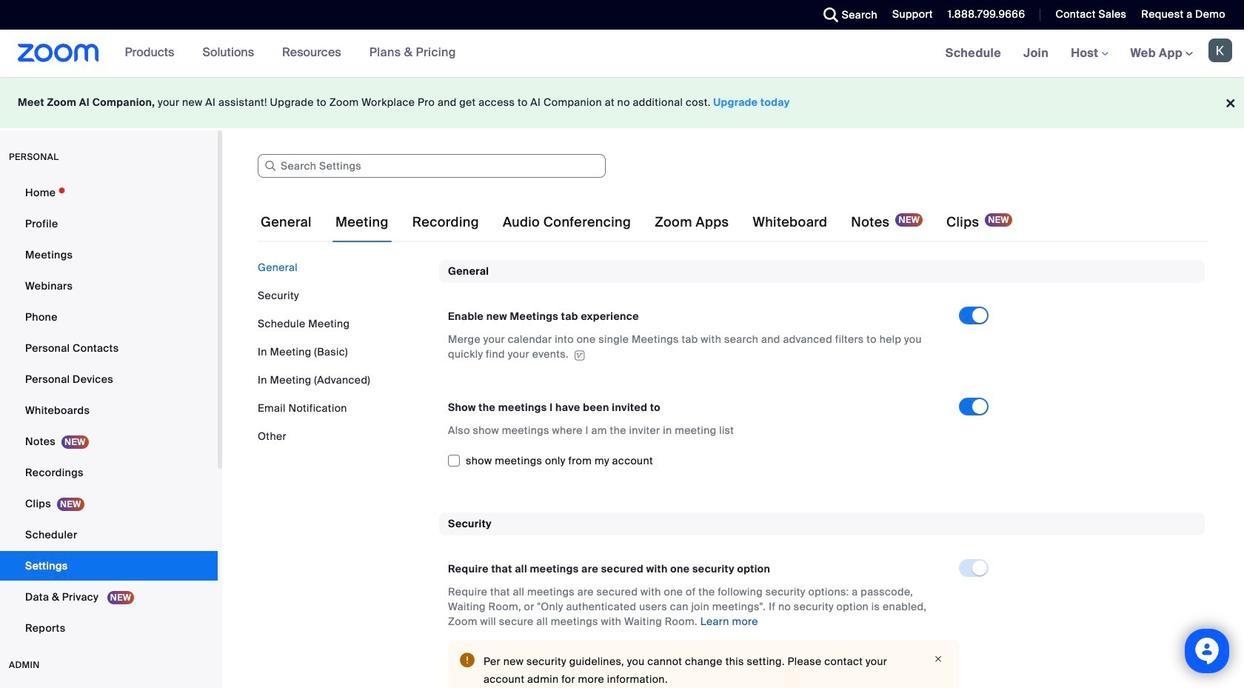 Task type: vqa. For each thing, say whether or not it's contained in the screenshot.
alert
yes



Task type: locate. For each thing, give the bounding box(es) containing it.
banner
[[0, 30, 1245, 78]]

warning image
[[460, 653, 475, 668]]

security element
[[439, 513, 1206, 688]]

application
[[448, 332, 946, 362]]

footer
[[0, 77, 1245, 128]]

menu bar
[[258, 260, 428, 444]]

zoom logo image
[[18, 44, 99, 62]]

product information navigation
[[114, 30, 468, 77]]

close image
[[930, 653, 948, 666]]

Search Settings text field
[[258, 154, 606, 178]]

support version for enable new meetings tab experience image
[[573, 350, 587, 361]]

alert
[[448, 641, 960, 688]]



Task type: describe. For each thing, give the bounding box(es) containing it.
application inside general element
[[448, 332, 946, 362]]

general element
[[439, 260, 1206, 489]]

tabs of my account settings page tab list
[[258, 202, 1016, 243]]

profile picture image
[[1209, 39, 1233, 62]]

meetings navigation
[[935, 30, 1245, 78]]

alert inside security element
[[448, 641, 960, 688]]

personal menu menu
[[0, 178, 218, 645]]



